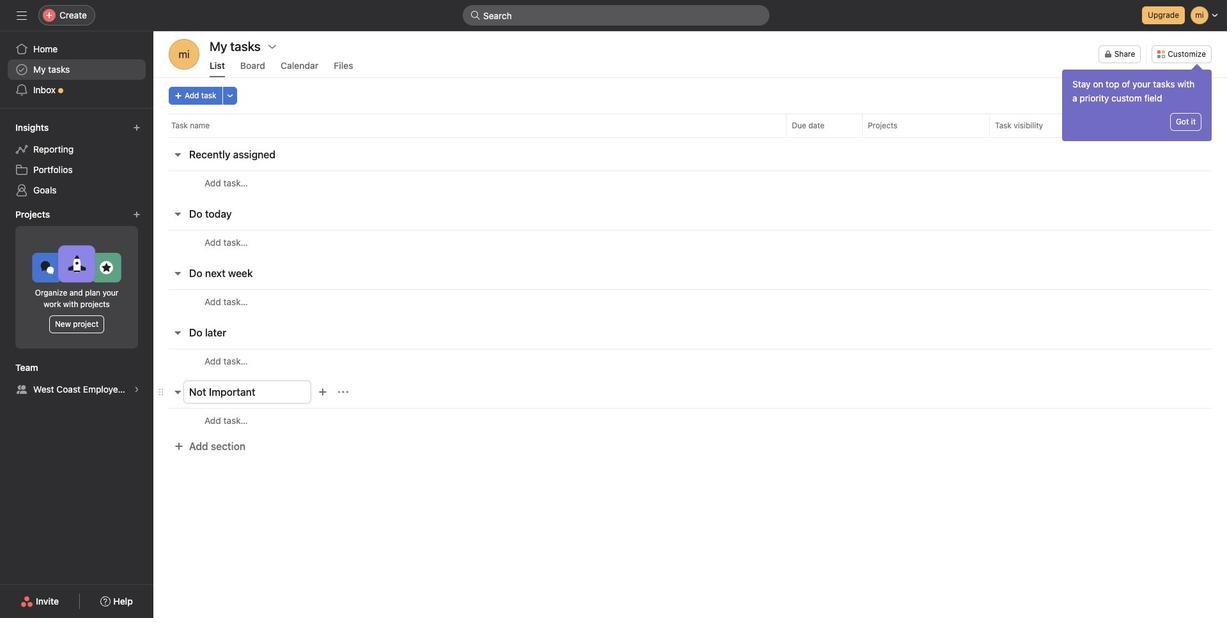 Task type: vqa. For each thing, say whether or not it's contained in the screenshot.
2nd Collapse task list for this group image from the bottom of the page
yes



Task type: describe. For each thing, give the bounding box(es) containing it.
prominent image
[[471, 10, 481, 20]]

global element
[[0, 31, 153, 108]]

more actions image
[[226, 92, 234, 100]]

teams element
[[0, 357, 153, 403]]

projects element
[[0, 203, 153, 357]]

view profile settings image
[[169, 39, 199, 70]]

New section text field
[[184, 381, 311, 404]]

1 collapse task list for this group image from the top
[[173, 150, 183, 160]]

more section actions image
[[338, 387, 348, 398]]

2 collapse task list for this group image from the top
[[173, 269, 183, 279]]



Task type: locate. For each thing, give the bounding box(es) containing it.
Search tasks, projects, and more text field
[[463, 5, 770, 26]]

1 vertical spatial collapse task list for this group image
[[173, 328, 183, 338]]

collapse task list for this group image
[[173, 209, 183, 219], [173, 328, 183, 338], [173, 387, 183, 398]]

add a task to this group image
[[318, 387, 328, 398]]

1 vertical spatial collapse task list for this group image
[[173, 269, 183, 279]]

2 collapse task list for this group image from the top
[[173, 328, 183, 338]]

collapse task list for this group image
[[173, 150, 183, 160], [173, 269, 183, 279]]

0 vertical spatial collapse task list for this group image
[[173, 209, 183, 219]]

new insights image
[[133, 124, 141, 132]]

new project or portfolio image
[[133, 211, 141, 219]]

insights element
[[0, 116, 153, 203]]

None field
[[463, 5, 770, 26]]

3 collapse task list for this group image from the top
[[173, 387, 183, 398]]

1 collapse task list for this group image from the top
[[173, 209, 183, 219]]

tooltip
[[1063, 66, 1212, 141]]

row
[[153, 114, 1228, 137], [169, 137, 1212, 138], [153, 171, 1228, 195], [153, 230, 1228, 254], [153, 290, 1228, 314], [153, 349, 1228, 373], [153, 409, 1228, 433]]

see details, west coast employees 2 image
[[133, 386, 141, 394]]

hide sidebar image
[[17, 10, 27, 20]]

2 vertical spatial collapse task list for this group image
[[173, 387, 183, 398]]

0 vertical spatial collapse task list for this group image
[[173, 150, 183, 160]]

show options image
[[267, 42, 277, 52]]



